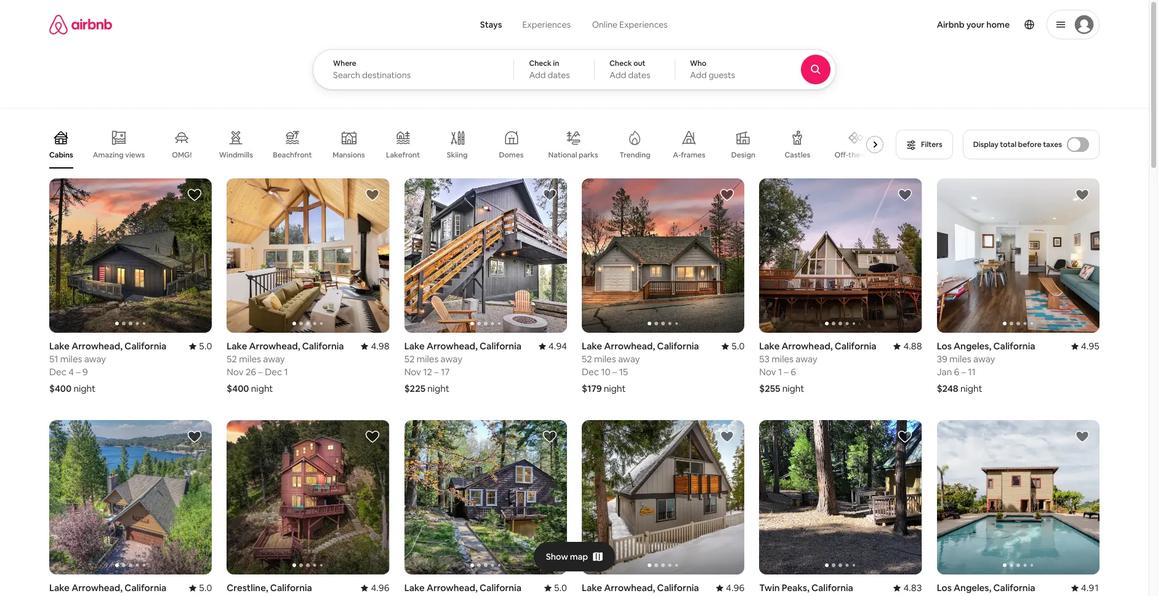Task type: vqa. For each thing, say whether or not it's contained in the screenshot.
· in learn & plan a kyoto trip with local advisor yuko group
no



Task type: describe. For each thing, give the bounding box(es) containing it.
4.91 out of 5 average rating image
[[1071, 583, 1100, 594]]

$225
[[404, 383, 425, 395]]

away for 17
[[441, 353, 462, 365]]

4.96 out of 5 average rating image
[[716, 583, 745, 594]]

the-
[[848, 150, 863, 160]]

lake arrowhead, california for 5.0 out of 5 average rating image
[[404, 583, 521, 594]]

filters
[[921, 140, 942, 150]]

4.98 out of 5 average rating image
[[361, 341, 390, 352]]

windmills
[[219, 150, 253, 160]]

12
[[423, 366, 432, 378]]

2 experiences from the left
[[619, 19, 668, 30]]

nov for nov 12 – 17
[[404, 366, 421, 378]]

skiing
[[447, 150, 468, 160]]

add to wishlist: los angeles, california image
[[1075, 430, 1090, 445]]

check for check out add dates
[[610, 58, 632, 68]]

add to wishlist: lake arrowhead, california image for 4.94
[[542, 188, 557, 203]]

add for check out add dates
[[610, 70, 626, 81]]

dates for check out add dates
[[628, 70, 650, 81]]

arrowhead, inside lake arrowhead, california 52 miles away nov 12 – 17 $225 night
[[427, 341, 478, 352]]

lake inside lake arrowhead, california 52 miles away nov 12 – 17 $225 night
[[404, 341, 425, 352]]

1 lake arrowhead, california from the left
[[49, 583, 166, 594]]

52 for dec 10 – 15
[[582, 353, 592, 365]]

lake inside lake arrowhead, california 52 miles away dec 10 – 15 $179 night
[[582, 341, 602, 352]]

out
[[633, 58, 646, 68]]

jan
[[937, 366, 952, 378]]

10
[[601, 366, 610, 378]]

total
[[1000, 140, 1017, 150]]

miles for 6
[[949, 353, 971, 365]]

lake inside lake arrowhead, california 52 miles away nov 26 – dec 1 $400 night
[[227, 341, 247, 352]]

who add guests
[[690, 58, 735, 81]]

experiences inside button
[[522, 19, 571, 30]]

nov for nov 26 – dec 1
[[227, 366, 244, 378]]

twin peaks, california
[[759, 583, 853, 594]]

night for lake arrowhead, california 52 miles away nov 12 – 17 $225 night
[[427, 383, 449, 395]]

omg!
[[172, 150, 192, 160]]

display
[[973, 140, 998, 150]]

arrowhead, inside lake arrowhead, california 53 miles away nov 1 – 6 $255 night
[[782, 341, 833, 352]]

arrowhead, inside lake arrowhead, california 51 miles away dec 4 – 9 $400 night
[[72, 341, 123, 352]]

map
[[570, 552, 588, 563]]

crestline,
[[227, 583, 268, 594]]

display total before taxes button
[[963, 130, 1100, 159]]

add for check in add dates
[[529, 70, 546, 81]]

los for los angeles, california 39 miles away jan 6 – 11 $248 night
[[937, 341, 952, 352]]

4.88
[[903, 341, 922, 352]]

away for 9
[[84, 353, 106, 365]]

display total before taxes
[[973, 140, 1062, 150]]

– for 9
[[76, 366, 80, 378]]

4.91
[[1081, 583, 1100, 594]]

trending
[[620, 150, 651, 160]]

crestline, california
[[227, 583, 312, 594]]

6 inside lake arrowhead, california 53 miles away nov 1 – 6 $255 night
[[791, 366, 796, 378]]

1 inside lake arrowhead, california 52 miles away nov 26 – dec 1 $400 night
[[284, 366, 288, 378]]

angeles, for los angeles, california 39 miles away jan 6 – 11 $248 night
[[954, 341, 991, 352]]

california inside lake arrowhead, california 53 miles away nov 1 – 6 $255 night
[[835, 341, 877, 352]]

9
[[83, 366, 88, 378]]

– for dec
[[258, 366, 263, 378]]

a-
[[673, 150, 681, 160]]

lakefront
[[386, 150, 420, 160]]

$400 inside lake arrowhead, california 51 miles away dec 4 – 9 $400 night
[[49, 383, 72, 395]]

california inside lake arrowhead, california 52 miles away nov 12 – 17 $225 night
[[480, 341, 521, 352]]

california inside los angeles, california 39 miles away jan 6 – 11 $248 night
[[993, 341, 1035, 352]]

guests
[[709, 70, 735, 81]]

11
[[968, 366, 976, 378]]

Where field
[[333, 70, 494, 81]]

miles for 26
[[239, 353, 261, 365]]

where
[[333, 58, 356, 68]]

lake arrowhead, california 52 miles away nov 26 – dec 1 $400 night
[[227, 341, 344, 395]]

add to wishlist: los angeles, california image
[[1075, 188, 1090, 203]]

castles
[[785, 150, 810, 160]]

4.96 out of 5 average rating image
[[361, 583, 390, 594]]

filters button
[[896, 130, 953, 159]]

night inside lake arrowhead, california 52 miles away nov 26 – dec 1 $400 night
[[251, 383, 273, 395]]

away for dec
[[263, 353, 285, 365]]

online experiences
[[592, 19, 668, 30]]

online experiences link
[[581, 12, 679, 37]]

add inside who add guests
[[690, 70, 707, 81]]

4.96 for crestline, california
[[371, 583, 390, 594]]

away for 15
[[618, 353, 640, 365]]

domes
[[499, 150, 524, 160]]

away for 6
[[796, 353, 817, 365]]

angeles, for los angeles, california
[[954, 583, 991, 594]]

$255
[[759, 383, 780, 395]]

53
[[759, 353, 770, 365]]

none search field containing stays
[[313, 0, 870, 90]]

51
[[49, 353, 58, 365]]

lake inside lake arrowhead, california 51 miles away dec 4 – 9 $400 night
[[49, 341, 70, 352]]

$248
[[937, 383, 958, 395]]

experiences button
[[512, 12, 581, 37]]

check in add dates
[[529, 58, 570, 81]]

26
[[246, 366, 256, 378]]

5.0 out of 5 average rating image for lake arrowhead, california 52 miles away dec 10 – 15 $179 night
[[722, 341, 745, 352]]

add to wishlist: crestline, california image
[[365, 430, 380, 445]]

california inside lake arrowhead, california 52 miles away nov 26 – dec 1 $400 night
[[302, 341, 344, 352]]

show map button
[[534, 542, 615, 572]]

5.0 out of 5 average rating image
[[544, 583, 567, 594]]

arrowhead, inside lake arrowhead, california 52 miles away nov 26 – dec 1 $400 night
[[249, 341, 300, 352]]

4.95
[[1081, 341, 1100, 352]]



Task type: locate. For each thing, give the bounding box(es) containing it.
los for los angeles, california
[[937, 583, 952, 594]]

experiences
[[522, 19, 571, 30], [619, 19, 668, 30]]

dec inside lake arrowhead, california 52 miles away nov 26 – dec 1 $400 night
[[265, 366, 282, 378]]

$400 inside lake arrowhead, california 52 miles away nov 26 – dec 1 $400 night
[[227, 383, 249, 395]]

nov for nov 1 – 6
[[759, 366, 776, 378]]

away inside los angeles, california 39 miles away jan 6 – 11 $248 night
[[973, 353, 995, 365]]

0 horizontal spatial add
[[529, 70, 546, 81]]

check
[[529, 58, 551, 68], [610, 58, 632, 68]]

4 away from the left
[[796, 353, 817, 365]]

4.95 out of 5 average rating image
[[1071, 341, 1100, 352]]

– inside lake arrowhead, california 51 miles away dec 4 – 9 $400 night
[[76, 366, 80, 378]]

night for los angeles, california 39 miles away jan 6 – 11 $248 night
[[960, 383, 982, 395]]

night inside lake arrowhead, california 52 miles away nov 12 – 17 $225 night
[[427, 383, 449, 395]]

show
[[546, 552, 568, 563]]

miles up 10
[[594, 353, 616, 365]]

add to wishlist: lake arrowhead, california image down national
[[542, 188, 557, 203]]

– for 15
[[612, 366, 617, 378]]

52 inside lake arrowhead, california 52 miles away nov 26 – dec 1 $400 night
[[227, 353, 237, 365]]

3 – from the left
[[612, 366, 617, 378]]

2 dates from the left
[[628, 70, 650, 81]]

1 add from the left
[[529, 70, 546, 81]]

amazing
[[93, 150, 124, 160]]

night down 26
[[251, 383, 273, 395]]

– inside lake arrowhead, california 53 miles away nov 1 – 6 $255 night
[[784, 366, 789, 378]]

lake
[[49, 341, 70, 352], [227, 341, 247, 352], [582, 341, 602, 352], [759, 341, 780, 352], [404, 341, 425, 352], [49, 583, 70, 594], [582, 583, 602, 594], [404, 583, 425, 594]]

3 miles from the left
[[594, 353, 616, 365]]

0 horizontal spatial add to wishlist: lake arrowhead, california image
[[542, 188, 557, 203]]

4 night from the left
[[782, 383, 804, 395]]

– inside lake arrowhead, california 52 miles away nov 12 – 17 $225 night
[[434, 366, 439, 378]]

3 add from the left
[[690, 70, 707, 81]]

$400 down 26
[[227, 383, 249, 395]]

california inside lake arrowhead, california 51 miles away dec 4 – 9 $400 night
[[125, 341, 166, 352]]

5.0 out of 5 average rating image for lake arrowhead, california 51 miles away dec 4 – 9 $400 night
[[189, 341, 212, 352]]

lake arrowhead, california
[[49, 583, 166, 594], [582, 583, 699, 594], [404, 583, 521, 594]]

dates down out
[[628, 70, 650, 81]]

national
[[548, 150, 577, 160]]

1 experiences from the left
[[522, 19, 571, 30]]

0 horizontal spatial dates
[[548, 70, 570, 81]]

angeles, inside los angeles, california 39 miles away jan 6 – 11 $248 night
[[954, 341, 991, 352]]

1 horizontal spatial 4.96
[[726, 583, 745, 594]]

39
[[937, 353, 947, 365]]

grid
[[863, 150, 877, 160]]

stays tab panel
[[313, 49, 870, 90]]

52 inside lake arrowhead, california 52 miles away nov 12 – 17 $225 night
[[404, 353, 415, 365]]

miles up 12
[[417, 353, 439, 365]]

nov left 12
[[404, 366, 421, 378]]

2 horizontal spatial add
[[690, 70, 707, 81]]

1 inside lake arrowhead, california 53 miles away nov 1 – 6 $255 night
[[778, 366, 782, 378]]

– for 11
[[961, 366, 966, 378]]

0 horizontal spatial lake arrowhead, california
[[49, 583, 166, 594]]

1 nov from the left
[[227, 366, 244, 378]]

miles for 4
[[60, 353, 82, 365]]

0 vertical spatial los
[[937, 341, 952, 352]]

add down 'online experiences'
[[610, 70, 626, 81]]

los inside los angeles, california 39 miles away jan 6 – 11 $248 night
[[937, 341, 952, 352]]

night down 17
[[427, 383, 449, 395]]

4.96 for lake arrowhead, california
[[726, 583, 745, 594]]

add inside check out add dates
[[610, 70, 626, 81]]

night inside lake arrowhead, california 53 miles away nov 1 – 6 $255 night
[[782, 383, 804, 395]]

52 for nov 26 – dec 1
[[227, 353, 237, 365]]

miles inside los angeles, california 39 miles away jan 6 – 11 $248 night
[[949, 353, 971, 365]]

dec for 52
[[582, 366, 599, 378]]

0 vertical spatial angeles,
[[954, 341, 991, 352]]

frames
[[681, 150, 705, 160]]

nov down 53
[[759, 366, 776, 378]]

add to wishlist: twin peaks, california image
[[897, 430, 912, 445]]

2 away from the left
[[263, 353, 285, 365]]

1 away from the left
[[84, 353, 106, 365]]

1 1 from the left
[[284, 366, 288, 378]]

in
[[553, 58, 559, 68]]

0 horizontal spatial nov
[[227, 366, 244, 378]]

angeles,
[[954, 341, 991, 352], [954, 583, 991, 594]]

$400
[[49, 383, 72, 395], [227, 383, 249, 395]]

1 horizontal spatial experiences
[[619, 19, 668, 30]]

night inside lake arrowhead, california 51 miles away dec 4 – 9 $400 night
[[74, 383, 95, 395]]

dates inside check in add dates
[[548, 70, 570, 81]]

add down who
[[690, 70, 707, 81]]

away for 11
[[973, 353, 995, 365]]

0 horizontal spatial $400
[[49, 383, 72, 395]]

dec for 51
[[49, 366, 66, 378]]

2 horizontal spatial 52
[[582, 353, 592, 365]]

cabins
[[49, 150, 73, 160]]

0 horizontal spatial 6
[[791, 366, 796, 378]]

5.0
[[199, 341, 212, 352], [731, 341, 745, 352], [199, 583, 212, 594], [554, 583, 567, 594]]

lake arrowhead, california 51 miles away dec 4 – 9 $400 night
[[49, 341, 166, 395]]

1 horizontal spatial add to wishlist: lake arrowhead, california image
[[897, 188, 912, 203]]

taxes
[[1043, 140, 1062, 150]]

add to wishlist: lake arrowhead, california image
[[542, 188, 557, 203], [897, 188, 912, 203]]

1 – from the left
[[76, 366, 80, 378]]

1 $400 from the left
[[49, 383, 72, 395]]

– for 6
[[784, 366, 789, 378]]

2 add from the left
[[610, 70, 626, 81]]

group containing amazing views
[[49, 121, 888, 169]]

los angeles, california
[[937, 583, 1035, 594]]

3 lake arrowhead, california from the left
[[404, 583, 521, 594]]

4.94
[[548, 341, 567, 352]]

1 vertical spatial angeles,
[[954, 583, 991, 594]]

night for lake arrowhead, california 53 miles away nov 1 – 6 $255 night
[[782, 383, 804, 395]]

2 add to wishlist: lake arrowhead, california image from the left
[[897, 188, 912, 203]]

0 horizontal spatial experiences
[[522, 19, 571, 30]]

add to wishlist: lake arrowhead, california image down filters button on the right top of the page
[[897, 188, 912, 203]]

design
[[731, 150, 755, 160]]

4.98
[[371, 341, 390, 352]]

52 for nov 12 – 17
[[404, 353, 415, 365]]

away inside lake arrowhead, california 52 miles away nov 12 – 17 $225 night
[[441, 353, 462, 365]]

arrowhead, inside lake arrowhead, california 52 miles away dec 10 – 15 $179 night
[[604, 341, 655, 352]]

experiences up in
[[522, 19, 571, 30]]

52
[[227, 353, 237, 365], [582, 353, 592, 365], [404, 353, 415, 365]]

lake arrowhead, california 52 miles away nov 12 – 17 $225 night
[[404, 341, 521, 395]]

what can we help you find? tab list
[[470, 12, 581, 37]]

miles inside lake arrowhead, california 53 miles away nov 1 – 6 $255 night
[[772, 353, 794, 365]]

0 horizontal spatial 4.96
[[371, 583, 390, 594]]

miles for 1
[[772, 353, 794, 365]]

2 angeles, from the top
[[954, 583, 991, 594]]

2 horizontal spatial nov
[[759, 366, 776, 378]]

2 los from the top
[[937, 583, 952, 594]]

check out add dates
[[610, 58, 650, 81]]

– inside lake arrowhead, california 52 miles away dec 10 – 15 $179 night
[[612, 366, 617, 378]]

lake inside lake arrowhead, california 53 miles away nov 1 – 6 $255 night
[[759, 341, 780, 352]]

4.94 out of 5 average rating image
[[539, 341, 567, 352]]

add
[[529, 70, 546, 81], [610, 70, 626, 81], [690, 70, 707, 81]]

–
[[76, 366, 80, 378], [258, 366, 263, 378], [612, 366, 617, 378], [784, 366, 789, 378], [434, 366, 439, 378], [961, 366, 966, 378]]

2 check from the left
[[610, 58, 632, 68]]

2 miles from the left
[[239, 353, 261, 365]]

1 horizontal spatial dates
[[628, 70, 650, 81]]

2 nov from the left
[[759, 366, 776, 378]]

4.88 out of 5 average rating image
[[894, 341, 922, 352]]

5.0 for 5.0 out of 5 average rating icon related to lake arrowhead, california 51 miles away dec 4 – 9 $400 night
[[199, 341, 212, 352]]

miles inside lake arrowhead, california 52 miles away dec 10 – 15 $179 night
[[594, 353, 616, 365]]

52 inside lake arrowhead, california 52 miles away dec 10 – 15 $179 night
[[582, 353, 592, 365]]

who
[[690, 58, 706, 68]]

profile element
[[698, 0, 1100, 49]]

0 horizontal spatial dec
[[49, 366, 66, 378]]

1
[[284, 366, 288, 378], [778, 366, 782, 378]]

4 – from the left
[[784, 366, 789, 378]]

6 night from the left
[[960, 383, 982, 395]]

1 horizontal spatial lake arrowhead, california
[[404, 583, 521, 594]]

arrowhead,
[[72, 341, 123, 352], [249, 341, 300, 352], [604, 341, 655, 352], [782, 341, 833, 352], [427, 341, 478, 352], [72, 583, 123, 594], [604, 583, 655, 594], [427, 583, 478, 594]]

check left out
[[610, 58, 632, 68]]

5 away from the left
[[441, 353, 462, 365]]

– inside lake arrowhead, california 52 miles away nov 26 – dec 1 $400 night
[[258, 366, 263, 378]]

check for check in add dates
[[529, 58, 551, 68]]

17
[[441, 366, 450, 378]]

lake arrowhead, california for 4.96 out of 5 average rating icon
[[582, 583, 699, 594]]

5 – from the left
[[434, 366, 439, 378]]

dec
[[49, 366, 66, 378], [265, 366, 282, 378], [582, 366, 599, 378]]

stays button
[[470, 12, 512, 37]]

angeles, up 11
[[954, 341, 991, 352]]

3 night from the left
[[604, 383, 626, 395]]

away
[[84, 353, 106, 365], [263, 353, 285, 365], [618, 353, 640, 365], [796, 353, 817, 365], [441, 353, 462, 365], [973, 353, 995, 365]]

miles for 12
[[417, 353, 439, 365]]

dates down in
[[548, 70, 570, 81]]

2 horizontal spatial dec
[[582, 366, 599, 378]]

1 dates from the left
[[548, 70, 570, 81]]

miles inside lake arrowhead, california 51 miles away dec 4 – 9 $400 night
[[60, 353, 82, 365]]

off-the-grid
[[835, 150, 877, 160]]

dates inside check out add dates
[[628, 70, 650, 81]]

away inside lake arrowhead, california 52 miles away dec 10 – 15 $179 night
[[618, 353, 640, 365]]

4.83
[[903, 583, 922, 594]]

miles up 26
[[239, 353, 261, 365]]

0 horizontal spatial 52
[[227, 353, 237, 365]]

peaks,
[[782, 583, 809, 594]]

miles right 53
[[772, 353, 794, 365]]

off-
[[835, 150, 848, 160]]

2 lake arrowhead, california from the left
[[582, 583, 699, 594]]

night down "15"
[[604, 383, 626, 395]]

show map
[[546, 552, 588, 563]]

before
[[1018, 140, 1042, 150]]

beachfront
[[273, 150, 312, 160]]

– inside los angeles, california 39 miles away jan 6 – 11 $248 night
[[961, 366, 966, 378]]

2 4.96 from the left
[[726, 583, 745, 594]]

dec right 26
[[265, 366, 282, 378]]

1 los from the top
[[937, 341, 952, 352]]

group
[[49, 121, 888, 169], [49, 179, 212, 333], [227, 179, 390, 333], [404, 179, 567, 333], [582, 179, 745, 333], [759, 179, 922, 333], [937, 179, 1100, 333], [49, 421, 212, 575], [227, 421, 390, 575], [404, 421, 567, 575], [582, 421, 745, 575], [759, 421, 1085, 575], [937, 421, 1100, 575]]

5.0 for 5.0 out of 5 average rating icon corresponding to lake arrowhead, california 52 miles away dec 10 – 15 $179 night
[[731, 341, 745, 352]]

dec inside lake arrowhead, california 52 miles away dec 10 – 15 $179 night
[[582, 366, 599, 378]]

1 horizontal spatial add
[[610, 70, 626, 81]]

None search field
[[313, 0, 870, 90]]

3 away from the left
[[618, 353, 640, 365]]

15
[[619, 366, 628, 378]]

1 angeles, from the top
[[954, 341, 991, 352]]

miles inside lake arrowhead, california 52 miles away nov 26 – dec 1 $400 night
[[239, 353, 261, 365]]

los right 4.83
[[937, 583, 952, 594]]

miles up 11
[[949, 353, 971, 365]]

1 right 26
[[284, 366, 288, 378]]

1 miles from the left
[[60, 353, 82, 365]]

a-frames
[[673, 150, 705, 160]]

1 night from the left
[[74, 383, 95, 395]]

$400 down 4
[[49, 383, 72, 395]]

dec left 10
[[582, 366, 599, 378]]

views
[[125, 150, 145, 160]]

your
[[966, 19, 985, 30]]

dec left 4
[[49, 366, 66, 378]]

nov inside lake arrowhead, california 52 miles away nov 26 – dec 1 $400 night
[[227, 366, 244, 378]]

$179
[[582, 383, 602, 395]]

1 4.96 from the left
[[371, 583, 390, 594]]

night
[[74, 383, 95, 395], [251, 383, 273, 395], [604, 383, 626, 395], [782, 383, 804, 395], [427, 383, 449, 395], [960, 383, 982, 395]]

1 horizontal spatial nov
[[404, 366, 421, 378]]

4
[[68, 366, 74, 378]]

1 up $255
[[778, 366, 782, 378]]

1 dec from the left
[[49, 366, 66, 378]]

2 night from the left
[[251, 383, 273, 395]]

stays
[[480, 19, 502, 30]]

1 horizontal spatial 52
[[404, 353, 415, 365]]

mansions
[[333, 150, 365, 160]]

3 dec from the left
[[582, 366, 599, 378]]

nov inside lake arrowhead, california 53 miles away nov 1 – 6 $255 night
[[759, 366, 776, 378]]

dates for check in add dates
[[548, 70, 570, 81]]

0 horizontal spatial check
[[529, 58, 551, 68]]

add to wishlist: lake arrowhead, california image
[[187, 188, 202, 203], [365, 188, 380, 203], [720, 188, 735, 203], [187, 430, 202, 445], [542, 430, 557, 445], [720, 430, 735, 445]]

night for lake arrowhead, california 51 miles away dec 4 – 9 $400 night
[[74, 383, 95, 395]]

amazing views
[[93, 150, 145, 160]]

night down 9
[[74, 383, 95, 395]]

0 horizontal spatial 1
[[284, 366, 288, 378]]

miles
[[60, 353, 82, 365], [239, 353, 261, 365], [594, 353, 616, 365], [772, 353, 794, 365], [417, 353, 439, 365], [949, 353, 971, 365]]

check inside check in add dates
[[529, 58, 551, 68]]

6
[[791, 366, 796, 378], [954, 366, 959, 378]]

night inside los angeles, california 39 miles away jan 6 – 11 $248 night
[[960, 383, 982, 395]]

5.0 for 5.0 out of 5 average rating image
[[554, 583, 567, 594]]

home
[[986, 19, 1010, 30]]

check left in
[[529, 58, 551, 68]]

add to wishlist: lake arrowhead, california image for 4.88
[[897, 188, 912, 203]]

3 52 from the left
[[404, 353, 415, 365]]

4.83 out of 5 average rating image
[[894, 583, 922, 594]]

parks
[[579, 150, 598, 160]]

5 night from the left
[[427, 383, 449, 395]]

3 nov from the left
[[404, 366, 421, 378]]

check inside check out add dates
[[610, 58, 632, 68]]

add down experiences button at the top of page
[[529, 70, 546, 81]]

lake arrowhead, california 52 miles away dec 10 – 15 $179 night
[[582, 341, 699, 395]]

los angeles, california 39 miles away jan 6 – 11 $248 night
[[937, 341, 1035, 395]]

4 miles from the left
[[772, 353, 794, 365]]

5 miles from the left
[[417, 353, 439, 365]]

los
[[937, 341, 952, 352], [937, 583, 952, 594]]

away inside lake arrowhead, california 51 miles away dec 4 – 9 $400 night
[[84, 353, 106, 365]]

night inside lake arrowhead, california 52 miles away dec 10 – 15 $179 night
[[604, 383, 626, 395]]

night for lake arrowhead, california 52 miles away dec 10 – 15 $179 night
[[604, 383, 626, 395]]

miles for 10
[[594, 353, 616, 365]]

nov left 26
[[227, 366, 244, 378]]

1 horizontal spatial dec
[[265, 366, 282, 378]]

1 horizontal spatial $400
[[227, 383, 249, 395]]

– for 17
[[434, 366, 439, 378]]

night right $255
[[782, 383, 804, 395]]

dec inside lake arrowhead, california 51 miles away dec 4 – 9 $400 night
[[49, 366, 66, 378]]

california
[[125, 341, 166, 352], [302, 341, 344, 352], [657, 341, 699, 352], [835, 341, 877, 352], [480, 341, 521, 352], [993, 341, 1035, 352], [125, 583, 166, 594], [270, 583, 312, 594], [657, 583, 699, 594], [811, 583, 853, 594], [480, 583, 521, 594], [993, 583, 1035, 594]]

1 52 from the left
[[227, 353, 237, 365]]

6 miles from the left
[[949, 353, 971, 365]]

1 horizontal spatial 1
[[778, 366, 782, 378]]

5.0 out of 5 average rating image
[[189, 341, 212, 352], [722, 341, 745, 352], [189, 583, 212, 594]]

night down 11
[[960, 383, 982, 395]]

2 – from the left
[[258, 366, 263, 378]]

lake arrowhead, california 53 miles away nov 1 – 6 $255 night
[[759, 341, 877, 395]]

dates
[[548, 70, 570, 81], [628, 70, 650, 81]]

6 away from the left
[[973, 353, 995, 365]]

2 horizontal spatial lake arrowhead, california
[[582, 583, 699, 594]]

los up 39
[[937, 341, 952, 352]]

1 add to wishlist: lake arrowhead, california image from the left
[[542, 188, 557, 203]]

2 6 from the left
[[954, 366, 959, 378]]

national parks
[[548, 150, 598, 160]]

1 horizontal spatial check
[[610, 58, 632, 68]]

miles up 4
[[60, 353, 82, 365]]

miles inside lake arrowhead, california 52 miles away nov 12 – 17 $225 night
[[417, 353, 439, 365]]

1 vertical spatial los
[[937, 583, 952, 594]]

2 dec from the left
[[265, 366, 282, 378]]

airbnb your home
[[937, 19, 1010, 30]]

1 check from the left
[[529, 58, 551, 68]]

1 horizontal spatial 6
[[954, 366, 959, 378]]

2 $400 from the left
[[227, 383, 249, 395]]

add inside check in add dates
[[529, 70, 546, 81]]

away inside lake arrowhead, california 52 miles away nov 26 – dec 1 $400 night
[[263, 353, 285, 365]]

airbnb
[[937, 19, 965, 30]]

online
[[592, 19, 618, 30]]

6 – from the left
[[961, 366, 966, 378]]

1 6 from the left
[[791, 366, 796, 378]]

angeles, right 4.83
[[954, 583, 991, 594]]

california inside lake arrowhead, california 52 miles away dec 10 – 15 $179 night
[[657, 341, 699, 352]]

2 52 from the left
[[582, 353, 592, 365]]

nov inside lake arrowhead, california 52 miles away nov 12 – 17 $225 night
[[404, 366, 421, 378]]

twin
[[759, 583, 780, 594]]

6 inside los angeles, california 39 miles away jan 6 – 11 $248 night
[[954, 366, 959, 378]]

airbnb your home link
[[929, 12, 1017, 38]]

experiences right online
[[619, 19, 668, 30]]

2 1 from the left
[[778, 366, 782, 378]]

away inside lake arrowhead, california 53 miles away nov 1 – 6 $255 night
[[796, 353, 817, 365]]



